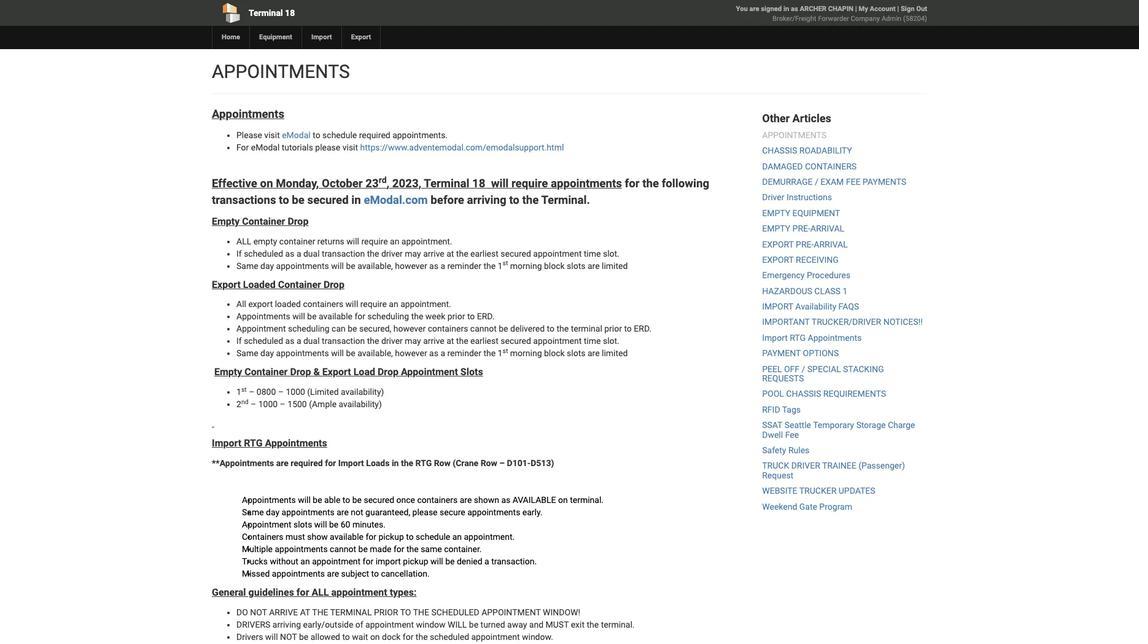 Task type: describe. For each thing, give the bounding box(es) containing it.
empty for empty container drop & export load drop appointment slots
[[214, 366, 242, 378]]

scheduled inside the all empty container returns will require an appointment. if scheduled as a dual transaction the driver may arrive at the earliest secured appointment time slot. same day appointments will be available, however as a reminder the 1 st morning block slots are limited
[[244, 249, 283, 258]]

**appointments
[[212, 458, 274, 468]]

for inside all export loaded containers will require an appointment. appointments will be available for scheduling the week prior to erd. appointment scheduling can be secured, however containers cannot be delivered to the terminal prior to erd. if scheduled as a dual transaction the driver may arrive at the earliest secured appointment time slot. same day appointments will be available, however as a reminder the 1 st morning block slots are limited
[[355, 312, 366, 322]]

import left the loads
[[338, 458, 364, 468]]

at
[[300, 607, 310, 617]]

secured inside all export loaded containers will require an appointment. appointments will be available for scheduling the week prior to erd. appointment scheduling can be secured, however containers cannot be delivered to the terminal prior to erd. if scheduled as a dual transaction the driver may arrive at the earliest secured appointment time slot. same day appointments will be available, however as a reminder the 1 st morning block slots are limited
[[501, 336, 531, 346]]

do not arrive at the terminal prior to the scheduled appointment window! drivers arriving early/outside of appointment window will be turned away and must exit the terminal. drivers will not be allowed to wait on dock for the scheduled appointment window.
[[237, 607, 635, 642]]

scheduled inside "do not arrive at the terminal prior to the scheduled appointment window! drivers arriving early/outside of appointment window will be turned away and must exit the terminal. drivers will not be allowed to wait on dock for the scheduled appointment window."
[[430, 632, 469, 642]]

load
[[354, 366, 375, 378]]

d101-
[[507, 458, 531, 468]]

0 vertical spatial pre-
[[793, 224, 811, 234]]

of
[[356, 620, 363, 630]]

you
[[736, 5, 748, 13]]

transactions
[[212, 194, 276, 207]]

to inside the for the following transactions to be secured in
[[279, 194, 289, 207]]

0 vertical spatial containers
[[303, 299, 343, 309]]

day inside all export loaded containers will require an appointment. appointments will be available for scheduling the week prior to erd. appointment scheduling can be secured, however containers cannot be delivered to the terminal prior to erd. if scheduled as a dual transaction the driver may arrive at the earliest secured appointment time slot. same day appointments will be available, however as a reminder the 1 st morning block slots are limited
[[261, 349, 274, 358]]

transaction inside all export loaded containers will require an appointment. appointments will be available for scheduling the week prior to erd. appointment scheduling can be secured, however containers cannot be delivered to the terminal prior to erd. if scheduled as a dual transaction the driver may arrive at the earliest secured appointment time slot. same day appointments will be available, however as a reminder the 1 st morning block slots are limited
[[322, 336, 365, 346]]

will inside effective on monday, october 23 rd , 2023, terminal 18  will require appointments
[[491, 177, 509, 191]]

appointment inside appointments will be able to be secured once containers are shown as available on terminal. same day appointments are not guaranteed, please secure appointments early. appointment slots will be 60 minutes. containers must show available for pickup to schedule an appointment. multiple appointments cannot be made for the same container. trucks without an appointment for import pickup will be denied a transaction. missed appointments are subject to cancellation.
[[242, 520, 292, 530]]

1 vertical spatial chassis
[[787, 389, 822, 399]]

appointments inside other articles appointments chassis roadability damaged containers demurrage / exam fee payments driver instructions empty equipment empty pre-arrival export pre-arrival export receiving emergency procedures hazardous class 1 import availability faqs important trucker/driver notices!! import rtg appointments payment options peel off / special stacking requests pool chassis requirements rfid tags ssat seattle temporary storage charge dwell fee safety rules truck driver trainee (passenger) request website trucker updates weekend gate program
[[808, 333, 862, 343]]

available
[[513, 495, 556, 505]]

0800
[[257, 387, 276, 397]]

slot. inside all export loaded containers will require an appointment. appointments will be available for scheduling the week prior to erd. appointment scheduling can be secured, however containers cannot be delivered to the terminal prior to erd. if scheduled as a dual transaction the driver may arrive at the earliest secured appointment time slot. same day appointments will be available, however as a reminder the 1 st morning block slots are limited
[[603, 336, 620, 346]]

to left terminal.
[[509, 194, 520, 207]]

driver
[[792, 461, 821, 471]]

class
[[815, 286, 841, 296]]

shown
[[474, 495, 499, 505]]

tags
[[783, 405, 801, 415]]

1 vertical spatial required
[[291, 458, 323, 468]]

appointment up dock
[[366, 620, 414, 630]]

appointment down 'subject' on the left bottom
[[331, 587, 387, 598]]

may inside the all empty container returns will require an appointment. if scheduled as a dual transaction the driver may arrive at the earliest secured appointment time slot. same day appointments will be available, however as a reminder the 1 st morning block slots are limited
[[405, 249, 421, 258]]

appointments inside all export loaded containers will require an appointment. appointments will be available for scheduling the week prior to erd. appointment scheduling can be secured, however containers cannot be delivered to the terminal prior to erd. if scheduled as a dual transaction the driver may arrive at the earliest secured appointment time slot. same day appointments will be available, however as a reminder the 1 st morning block slots are limited
[[276, 349, 329, 358]]

required inside please visit emodal to schedule required appointments. for emodal tutorials please visit https://www.adventemodal.com/emodalsupport.html
[[359, 130, 391, 140]]

temporary
[[813, 420, 855, 430]]

export for export loaded container drop
[[212, 279, 241, 290]]

scheduled inside all export loaded containers will require an appointment. appointments will be available for scheduling the week prior to erd. appointment scheduling can be secured, however containers cannot be delivered to the terminal prior to erd. if scheduled as a dual transaction the driver may arrive at the earliest secured appointment time slot. same day appointments will be available, however as a reminder the 1 st morning block slots are limited
[[244, 336, 283, 346]]

if inside all export loaded containers will require an appointment. appointments will be available for scheduling the week prior to erd. appointment scheduling can be secured, however containers cannot be delivered to the terminal prior to erd. if scheduled as a dual transaction the driver may arrive at the earliest secured appointment time slot. same day appointments will be available, however as a reminder the 1 st morning block slots are limited
[[237, 336, 242, 346]]

– left 0800
[[249, 387, 255, 397]]

types:
[[390, 587, 417, 598]]

ssat seattle temporary storage charge dwell fee link
[[763, 420, 916, 440]]

1 horizontal spatial /
[[815, 177, 819, 187]]

– right 0800
[[278, 387, 284, 397]]

early.
[[523, 507, 543, 517]]

a down 'container'
[[297, 249, 301, 258]]

on inside appointments will be able to be secured once containers are shown as available on terminal. same day appointments are not guaranteed, please secure appointments early. appointment slots will be 60 minutes. containers must show available for pickup to schedule an appointment. multiple appointments cannot be made for the same container. trucks without an appointment for import pickup will be denied a transaction. missed appointments are subject to cancellation.
[[558, 495, 568, 505]]

time inside all export loaded containers will require an appointment. appointments will be available for scheduling the week prior to erd. appointment scheduling can be secured, however containers cannot be delivered to the terminal prior to erd. if scheduled as a dual transaction the driver may arrive at the earliest secured appointment time slot. same day appointments will be available, however as a reminder the 1 st morning block slots are limited
[[584, 336, 601, 346]]

(limited
[[307, 387, 339, 397]]

0 vertical spatial availability)
[[341, 387, 384, 397]]

program
[[820, 502, 853, 511]]

signed
[[761, 5, 782, 13]]

0 vertical spatial pickup
[[379, 532, 404, 542]]

to right able
[[343, 495, 350, 505]]

are inside all export loaded containers will require an appointment. appointments will be available for scheduling the week prior to erd. appointment scheduling can be secured, however containers cannot be delivered to the terminal prior to erd. if scheduled as a dual transaction the driver may arrive at the earliest secured appointment time slot. same day appointments will be available, however as a reminder the 1 st morning block slots are limited
[[588, 349, 600, 358]]

to down guaranteed,
[[406, 532, 414, 542]]

0 vertical spatial chassis
[[763, 146, 798, 156]]

for up at on the left
[[297, 587, 309, 598]]

0 vertical spatial arrival
[[811, 224, 845, 234]]

an right without
[[301, 557, 310, 566]]

for up import
[[394, 544, 405, 554]]

please visit emodal to schedule required appointments. for emodal tutorials please visit https://www.adventemodal.com/emodalsupport.html
[[237, 130, 564, 152]]

request
[[763, 470, 794, 480]]

will
[[448, 620, 467, 630]]

1 inside the all empty container returns will require an appointment. if scheduled as a dual transaction the driver may arrive at the earliest secured appointment time slot. same day appointments will be available, however as a reminder the 1 st morning block slots are limited
[[498, 261, 503, 271]]

general
[[212, 587, 246, 598]]

will up can on the bottom left
[[346, 299, 358, 309]]

a up the week
[[441, 261, 445, 271]]

1 horizontal spatial emodal
[[282, 130, 311, 140]]

terminal 18
[[249, 8, 295, 18]]

0 vertical spatial not
[[250, 607, 267, 617]]

cannot inside all export loaded containers will require an appointment. appointments will be available for scheduling the week prior to erd. appointment scheduling can be secured, however containers cannot be delivered to the terminal prior to erd. if scheduled as a dual transaction the driver may arrive at the earliest secured appointment time slot. same day appointments will be available, however as a reminder the 1 st morning block slots are limited
[[470, 324, 497, 334]]

1 horizontal spatial all
[[312, 587, 329, 598]]

drop down returns
[[324, 279, 345, 290]]

emergency procedures link
[[763, 271, 851, 280]]

emergency
[[763, 271, 805, 280]]

appointment inside appointments will be able to be secured once containers are shown as available on terminal. same day appointments are not guaranteed, please secure appointments early. appointment slots will be 60 minutes. containers must show available for pickup to schedule an appointment. multiple appointments cannot be made for the same container. trucks without an appointment for import pickup will be denied a transaction. missed appointments are subject to cancellation.
[[312, 557, 361, 566]]

terminal inside effective on monday, october 23 rd , 2023, terminal 18  will require appointments
[[424, 177, 470, 191]]

fee
[[786, 430, 799, 440]]

arrive
[[269, 607, 298, 617]]

exit
[[571, 620, 585, 630]]

emodal.com before arriving to the terminal.
[[364, 194, 590, 207]]

2 empty from the top
[[763, 224, 791, 234]]

rfid tags link
[[763, 405, 801, 415]]

container
[[279, 236, 315, 246]]

1 inside other articles appointments chassis roadability damaged containers demurrage / exam fee payments driver instructions empty equipment empty pre-arrival export pre-arrival export receiving emergency procedures hazardous class 1 import availability faqs important trucker/driver notices!! import rtg appointments payment options peel off / special stacking requests pool chassis requirements rfid tags ssat seattle temporary storage charge dwell fee safety rules truck driver trainee (passenger) request website trucker updates weekend gate program
[[843, 286, 848, 296]]

appointments down shown
[[468, 507, 521, 517]]

scheduled
[[431, 607, 480, 617]]

all export loaded containers will require an appointment. appointments will be available for scheduling the week prior to erd. appointment scheduling can be secured, however containers cannot be delivered to the terminal prior to erd. if scheduled as a dual transaction the driver may arrive at the earliest secured appointment time slot. same day appointments will be available, however as a reminder the 1 st morning block slots are limited
[[237, 299, 652, 358]]

all
[[237, 299, 246, 309]]

other articles appointments chassis roadability damaged containers demurrage / exam fee payments driver instructions empty equipment empty pre-arrival export pre-arrival export receiving emergency procedures hazardous class 1 import availability faqs important trucker/driver notices!! import rtg appointments payment options peel off / special stacking requests pool chassis requirements rfid tags ssat seattle temporary storage charge dwell fee safety rules truck driver trainee (passenger) request website trucker updates weekend gate program
[[763, 112, 923, 511]]

trucks
[[242, 557, 268, 566]]

available inside appointments will be able to be secured once containers are shown as available on terminal. same day appointments are not guaranteed, please secure appointments early. appointment slots will be 60 minutes. containers must show available for pickup to schedule an appointment. multiple appointments cannot be made for the same container. trucks without an appointment for import pickup will be denied a transaction. missed appointments are subject to cancellation.
[[330, 532, 364, 542]]

as down loaded
[[285, 336, 295, 346]]

1 horizontal spatial visit
[[343, 142, 358, 152]]

empty pre-arrival link
[[763, 224, 845, 234]]

to right delivered
[[547, 324, 555, 334]]

1 inside all export loaded containers will require an appointment. appointments will be available for scheduling the week prior to erd. appointment scheduling can be secured, however containers cannot be delivered to the terminal prior to erd. if scheduled as a dual transaction the driver may arrive at the earliest secured appointment time slot. same day appointments will be available, however as a reminder the 1 st morning block slots are limited
[[498, 349, 503, 358]]

to inside "do not arrive at the terminal prior to the scheduled appointment window! drivers arriving early/outside of appointment window will be turned away and must exit the terminal. drivers will not be allowed to wait on dock for the scheduled appointment window."
[[342, 632, 350, 642]]

drop up 'container'
[[288, 215, 309, 227]]

drivers
[[237, 620, 271, 630]]

for up able
[[325, 458, 336, 468]]

1 vertical spatial rtg
[[244, 437, 263, 449]]

please inside please visit emodal to schedule required appointments. for emodal tutorials please visit https://www.adventemodal.com/emodalsupport.html
[[315, 142, 340, 152]]

secured,
[[359, 324, 392, 334]]

at inside all export loaded containers will require an appointment. appointments will be available for scheduling the week prior to erd. appointment scheduling can be secured, however containers cannot be delivered to the terminal prior to erd. if scheduled as a dual transaction the driver may arrive at the earliest secured appointment time slot. same day appointments will be available, however as a reminder the 1 st morning block slots are limited
[[447, 336, 454, 346]]

for down made
[[363, 557, 374, 566]]

import availability faqs link
[[763, 302, 860, 312]]

driver
[[763, 193, 785, 202]]

import left export link
[[311, 33, 332, 41]]

arrive inside the all empty container returns will require an appointment. if scheduled as a dual transaction the driver may arrive at the earliest secured appointment time slot. same day appointments will be available, however as a reminder the 1 st morning block slots are limited
[[423, 249, 445, 258]]

weekend gate program link
[[763, 502, 853, 511]]

window
[[416, 620, 446, 630]]

a down the week
[[441, 349, 445, 358]]

1 vertical spatial container
[[278, 279, 321, 290]]

1 vertical spatial prior
[[605, 324, 622, 334]]

will up show
[[314, 520, 327, 530]]

able
[[324, 495, 341, 505]]

terminal
[[571, 324, 603, 334]]

appointments down 1500
[[265, 437, 327, 449]]

secured inside the all empty container returns will require an appointment. if scheduled as a dual transaction the driver may arrive at the earliest secured appointment time slot. same day appointments will be available, however as a reminder the 1 st morning block slots are limited
[[501, 249, 531, 258]]

availability
[[796, 302, 837, 312]]

export for export
[[351, 33, 371, 41]]

will down same
[[431, 557, 443, 566]]

1 inside 1 st – 0800 – 1000 (limited availability) 2 nd – 1000 – 1500 (ample availability)
[[237, 387, 241, 397]]

1 row from the left
[[434, 458, 451, 468]]

(ample
[[309, 399, 337, 409]]

appointments inside effective on monday, october 23 rd , 2023, terminal 18  will require appointments
[[551, 177, 622, 191]]

dual inside all export loaded containers will require an appointment. appointments will be available for scheduling the week prior to erd. appointment scheduling can be secured, however containers cannot be delivered to the terminal prior to erd. if scheduled as a dual transaction the driver may arrive at the earliest secured appointment time slot. same day appointments will be available, however as a reminder the 1 st morning block slots are limited
[[303, 336, 320, 346]]

2 vertical spatial rtg
[[416, 458, 432, 468]]

please
[[237, 130, 262, 140]]

drop left &
[[290, 366, 311, 378]]

to right terminal on the right bottom of page
[[624, 324, 632, 334]]

emodal link
[[282, 130, 311, 140]]

do
[[237, 607, 248, 617]]

1 horizontal spatial 1000
[[286, 387, 305, 397]]

requirements
[[824, 389, 887, 399]]

safety
[[763, 445, 787, 455]]

on inside "do not arrive at the terminal prior to the scheduled appointment window! drivers arriving early/outside of appointment window will be turned away and must exit the terminal. drivers will not be allowed to wait on dock for the scheduled appointment window."
[[370, 632, 380, 642]]

2 vertical spatial however
[[395, 349, 427, 358]]

sign
[[901, 5, 915, 13]]

import
[[763, 302, 794, 312]]

be inside the for the following transactions to be secured in
[[292, 194, 305, 207]]

peel off / special stacking requests link
[[763, 364, 884, 383]]

trucker/driver
[[812, 317, 882, 327]]

import rtg appointments link
[[763, 333, 862, 343]]

0 horizontal spatial 1000
[[258, 399, 278, 409]]

as down the week
[[429, 349, 439, 358]]

1 the from the left
[[312, 607, 328, 617]]

seattle
[[785, 420, 812, 430]]

home link
[[212, 26, 249, 49]]

container for empty container drop
[[242, 215, 285, 227]]

export receiving link
[[763, 255, 839, 265]]

articles
[[793, 112, 832, 125]]

secured inside appointments will be able to be secured once containers are shown as available on terminal. same day appointments are not guaranteed, please secure appointments early. appointment slots will be 60 minutes. containers must show available for pickup to schedule an appointment. multiple appointments cannot be made for the same container. trucks without an appointment for import pickup will be denied a transaction. missed appointments are subject to cancellation.
[[364, 495, 394, 505]]

1 vertical spatial scheduling
[[288, 324, 330, 334]]

returns
[[318, 236, 345, 246]]

sign out link
[[901, 5, 928, 13]]

1 vertical spatial availability)
[[339, 399, 382, 409]]

appointments up show
[[282, 507, 335, 517]]

block inside all export loaded containers will require an appointment. appointments will be available for scheduling the week prior to erd. appointment scheduling can be secured, however containers cannot be delivered to the terminal prior to erd. if scheduled as a dual transaction the driver may arrive at the earliest secured appointment time slot. same day appointments will be available, however as a reminder the 1 st morning block slots are limited
[[544, 349, 565, 358]]

other
[[763, 112, 790, 125]]

limited inside all export loaded containers will require an appointment. appointments will be available for scheduling the week prior to erd. appointment scheduling can be secured, however containers cannot be delivered to the terminal prior to erd. if scheduled as a dual transaction the driver may arrive at the earliest secured appointment time slot. same day appointments will be available, however as a reminder the 1 st morning block slots are limited
[[602, 349, 628, 358]]

block inside the all empty container returns will require an appointment. if scheduled as a dual transaction the driver may arrive at the earliest secured appointment time slot. same day appointments will be available, however as a reminder the 1 st morning block slots are limited
[[544, 261, 565, 271]]

appointments.
[[393, 130, 448, 140]]

1 empty from the top
[[763, 208, 791, 218]]

to down import
[[371, 569, 379, 579]]

requests
[[763, 374, 804, 383]]

st inside the all empty container returns will require an appointment. if scheduled as a dual transaction the driver may arrive at the earliest secured appointment time slot. same day appointments will be available, however as a reminder the 1 st morning block slots are limited
[[503, 259, 508, 267]]

please inside appointments will be able to be secured once containers are shown as available on terminal. same day appointments are not guaranteed, please secure appointments early. appointment slots will be 60 minutes. containers must show available for pickup to schedule an appointment. multiple appointments cannot be made for the same container. trucks without an appointment for import pickup will be denied a transaction. missed appointments are subject to cancellation.
[[413, 507, 438, 517]]

– left d101-
[[500, 458, 505, 468]]

appointments up please
[[212, 108, 284, 121]]

0 horizontal spatial appointments
[[212, 61, 350, 82]]

2 vertical spatial export
[[322, 366, 351, 378]]

appointment down turned
[[472, 632, 520, 642]]

0 vertical spatial visit
[[264, 130, 280, 140]]

drop right 'load'
[[378, 366, 399, 378]]

1 horizontal spatial scheduling
[[368, 312, 409, 322]]

terminal. inside "do not arrive at the terminal prior to the scheduled appointment window! drivers arriving early/outside of appointment window will be turned away and must exit the terminal. drivers will not be allowed to wait on dock for the scheduled appointment window."
[[601, 620, 635, 630]]

general guidelines for all appointment types:
[[212, 587, 417, 598]]

cannot inside appointments will be able to be secured once containers are shown as available on terminal. same day appointments are not guaranteed, please secure appointments early. appointment slots will be 60 minutes. containers must show available for pickup to schedule an appointment. multiple appointments cannot be made for the same container. trucks without an appointment for import pickup will be denied a transaction. missed appointments are subject to cancellation.
[[330, 544, 356, 554]]

driver inside all export loaded containers will require an appointment. appointments will be available for scheduling the week prior to erd. appointment scheduling can be secured, however containers cannot be delivered to the terminal prior to erd. if scheduled as a dual transaction the driver may arrive at the earliest secured appointment time slot. same day appointments will be available, however as a reminder the 1 st morning block slots are limited
[[381, 336, 403, 346]]

schedule inside appointments will be able to be secured once containers are shown as available on terminal. same day appointments are not guaranteed, please secure appointments early. appointment slots will be 60 minutes. containers must show available for pickup to schedule an appointment. multiple appointments cannot be made for the same container. trucks without an appointment for import pickup will be denied a transaction. missed appointments are subject to cancellation.
[[416, 532, 450, 542]]

d513)
[[531, 458, 554, 468]]

empty for empty container drop
[[212, 215, 240, 227]]

an inside all export loaded containers will require an appointment. appointments will be available for scheduling the week prior to erd. appointment scheduling can be secured, however containers cannot be delivered to the terminal prior to erd. if scheduled as a dual transaction the driver may arrive at the earliest secured appointment time slot. same day appointments will be available, however as a reminder the 1 st morning block slots are limited
[[389, 299, 399, 309]]

arriving inside "do not arrive at the terminal prior to the scheduled appointment window! drivers arriving early/outside of appointment window will be turned away and must exit the terminal. drivers will not be allowed to wait on dock for the scheduled appointment window."
[[273, 620, 301, 630]]

reminder inside the all empty container returns will require an appointment. if scheduled as a dual transaction the driver may arrive at the earliest secured appointment time slot. same day appointments will be available, however as a reminder the 1 st morning block slots are limited
[[448, 261, 482, 271]]

the inside appointments will be able to be secured once containers are shown as available on terminal. same day appointments are not guaranteed, please secure appointments early. appointment slots will be 60 minutes. containers must show available for pickup to schedule an appointment. multiple appointments cannot be made for the same container. trucks without an appointment for import pickup will be denied a transaction. missed appointments are subject to cancellation.
[[407, 544, 419, 554]]

will down returns
[[331, 261, 344, 271]]

will inside "do not arrive at the terminal prior to the scheduled appointment window! drivers arriving early/outside of appointment window will be turned away and must exit the terminal. drivers will not be allowed to wait on dock for the scheduled appointment window."
[[265, 632, 278, 642]]

instructions
[[787, 193, 832, 202]]

1 vertical spatial containers
[[428, 324, 468, 334]]

&
[[314, 366, 320, 378]]

appointment inside all export loaded containers will require an appointment. appointments will be available for scheduling the week prior to erd. appointment scheduling can be secured, however containers cannot be delivered to the terminal prior to erd. if scheduled as a dual transaction the driver may arrive at the earliest secured appointment time slot. same day appointments will be available, however as a reminder the 1 st morning block slots are limited
[[533, 336, 582, 346]]

containers
[[805, 161, 857, 171]]

appointment inside all export loaded containers will require an appointment. appointments will be available for scheduling the week prior to erd. appointment scheduling can be secured, however containers cannot be delivered to the terminal prior to erd. if scheduled as a dual transaction the driver may arrive at the earliest secured appointment time slot. same day appointments will be available, however as a reminder the 1 st morning block slots are limited
[[237, 324, 286, 334]]

1 vertical spatial pickup
[[403, 557, 429, 566]]

empty equipment link
[[763, 208, 841, 218]]

an up container.
[[453, 532, 462, 542]]

terminal inside terminal 18 link
[[249, 8, 283, 18]]

1 export from the top
[[763, 239, 794, 249]]

damaged
[[763, 161, 803, 171]]

slots inside the all empty container returns will require an appointment. if scheduled as a dual transaction the driver may arrive at the earliest secured appointment time slot. same day appointments will be available, however as a reminder the 1 st morning block slots are limited
[[567, 261, 586, 271]]

will right returns
[[347, 236, 359, 246]]

you are signed in as archer chapin | my account | sign out broker/freight forwarder company admin (58204)
[[736, 5, 928, 23]]

import up **appointments on the left bottom
[[212, 437, 242, 449]]

day inside appointments will be able to be secured once containers are shown as available on terminal. same day appointments are not guaranteed, please secure appointments early. appointment slots will be 60 minutes. containers must show available for pickup to schedule an appointment. multiple appointments cannot be made for the same container. trucks without an appointment for import pickup will be denied a transaction. missed appointments are subject to cancellation.
[[266, 507, 280, 517]]

pool
[[763, 389, 784, 399]]

website trucker updates link
[[763, 486, 876, 496]]

morning inside the all empty container returns will require an appointment. if scheduled as a dual transaction the driver may arrive at the earliest secured appointment time slot. same day appointments will be available, however as a reminder the 1 st morning block slots are limited
[[510, 261, 542, 271]]

st inside all export loaded containers will require an appointment. appointments will be available for scheduling the week prior to erd. appointment scheduling can be secured, however containers cannot be delivered to the terminal prior to erd. if scheduled as a dual transaction the driver may arrive at the earliest secured appointment time slot. same day appointments will be available, however as a reminder the 1 st morning block slots are limited
[[503, 347, 508, 355]]

to right the week
[[467, 312, 475, 322]]

containers inside appointments will be able to be secured once containers are shown as available on terminal. same day appointments are not guaranteed, please secure appointments early. appointment slots will be 60 minutes. containers must show available for pickup to schedule an appointment. multiple appointments cannot be made for the same container. trucks without an appointment for import pickup will be denied a transaction. missed appointments are subject to cancellation.
[[417, 495, 458, 505]]

however inside the all empty container returns will require an appointment. if scheduled as a dual transaction the driver may arrive at the earliest secured appointment time slot. same day appointments will be available, however as a reminder the 1 st morning block slots are limited
[[395, 261, 427, 271]]

appointments down without
[[272, 569, 325, 579]]

as down 'container'
[[285, 249, 295, 258]]

appointments down must on the bottom of page
[[275, 544, 328, 554]]

(passenger)
[[859, 461, 905, 471]]



Task type: locate. For each thing, give the bounding box(es) containing it.
as up broker/freight
[[791, 5, 798, 13]]

rtg inside other articles appointments chassis roadability damaged containers demurrage / exam fee payments driver instructions empty equipment empty pre-arrival export pre-arrival export receiving emergency procedures hazardous class 1 import availability faqs important trucker/driver notices!! import rtg appointments payment options peel off / special stacking requests pool chassis requirements rfid tags ssat seattle temporary storage charge dwell fee safety rules truck driver trainee (passenger) request website trucker updates weekend gate program
[[790, 333, 806, 343]]

same inside the all empty container returns will require an appointment. if scheduled as a dual transaction the driver may arrive at the earliest secured appointment time slot. same day appointments will be available, however as a reminder the 1 st morning block slots are limited
[[237, 261, 258, 271]]

import inside other articles appointments chassis roadability damaged containers demurrage / exam fee payments driver instructions empty equipment empty pre-arrival export pre-arrival export receiving emergency procedures hazardous class 1 import availability faqs important trucker/driver notices!! import rtg appointments payment options peel off / special stacking requests pool chassis requirements rfid tags ssat seattle temporary storage charge dwell fee safety rules truck driver trainee (passenger) request website trucker updates weekend gate program
[[763, 333, 788, 343]]

0 vertical spatial time
[[584, 249, 601, 258]]

0 horizontal spatial terminal
[[249, 8, 283, 18]]

0 vertical spatial morning
[[510, 261, 542, 271]]

1 horizontal spatial cannot
[[470, 324, 497, 334]]

chapin
[[829, 5, 854, 13]]

however
[[395, 261, 427, 271], [394, 324, 426, 334], [395, 349, 427, 358]]

prior right the week
[[448, 312, 465, 322]]

0 vertical spatial empty
[[212, 215, 240, 227]]

1 vertical spatial pre-
[[796, 239, 814, 249]]

1 block from the top
[[544, 261, 565, 271]]

1 at from the top
[[447, 249, 454, 258]]

2 dual from the top
[[303, 336, 320, 346]]

2 available, from the top
[[358, 349, 393, 358]]

1 vertical spatial earliest
[[471, 336, 499, 346]]

can
[[332, 324, 346, 334]]

1 horizontal spatial arriving
[[467, 194, 507, 207]]

0 vertical spatial rtg
[[790, 333, 806, 343]]

2 vertical spatial st
[[241, 386, 247, 394]]

block
[[544, 261, 565, 271], [544, 349, 565, 358]]

2 limited from the top
[[602, 349, 628, 358]]

1 driver from the top
[[381, 249, 403, 258]]

require for appointment
[[362, 236, 388, 246]]

appointments inside other articles appointments chassis roadability damaged containers demurrage / exam fee payments driver instructions empty equipment empty pre-arrival export pre-arrival export receiving emergency procedures hazardous class 1 import availability faqs important trucker/driver notices!! import rtg appointments payment options peel off / special stacking requests pool chassis requirements rfid tags ssat seattle temporary storage charge dwell fee safety rules truck driver trainee (passenger) request website trucker updates weekend gate program
[[763, 130, 827, 140]]

2 vertical spatial appointment
[[242, 520, 292, 530]]

earliest inside the all empty container returns will require an appointment. if scheduled as a dual transaction the driver may arrive at the earliest secured appointment time slot. same day appointments will be available, however as a reminder the 1 st morning block slots are limited
[[471, 249, 499, 258]]

1 vertical spatial in
[[352, 194, 361, 207]]

all up the early/outside
[[312, 587, 329, 598]]

driver instructions link
[[763, 193, 832, 202]]

schedule up same
[[416, 532, 450, 542]]

available, inside all export loaded containers will require an appointment. appointments will be available for scheduling the week prior to erd. appointment scheduling can be secured, however containers cannot be delivered to the terminal prior to erd. if scheduled as a dual transaction the driver may arrive at the earliest secured appointment time slot. same day appointments will be available, however as a reminder the 1 st morning block slots are limited
[[358, 349, 393, 358]]

available,
[[358, 261, 393, 271], [358, 349, 393, 358]]

1500
[[288, 399, 307, 409]]

are inside the all empty container returns will require an appointment. if scheduled as a dual transaction the driver may arrive at the earliest secured appointment time slot. same day appointments will be available, however as a reminder the 1 st morning block slots are limited
[[588, 261, 600, 271]]

2 may from the top
[[405, 336, 421, 346]]

container for empty container drop & export load drop appointment slots
[[245, 366, 288, 378]]

2 driver from the top
[[381, 336, 403, 346]]

rules
[[789, 445, 810, 455]]

for
[[237, 142, 249, 152]]

the
[[312, 607, 328, 617], [413, 607, 429, 617]]

and
[[529, 620, 544, 630]]

0 vertical spatial reminder
[[448, 261, 482, 271]]

1 vertical spatial same
[[237, 349, 258, 358]]

2 time from the top
[[584, 336, 601, 346]]

slot. inside the all empty container returns will require an appointment. if scheduled as a dual transaction the driver may arrive at the earliest secured appointment time slot. same day appointments will be available, however as a reminder the 1 st morning block slots are limited
[[603, 249, 620, 258]]

prior
[[448, 312, 465, 322], [605, 324, 622, 334]]

2 transaction from the top
[[322, 336, 365, 346]]

all empty container returns will require an appointment. if scheduled as a dual transaction the driver may arrive at the earliest secured appointment time slot. same day appointments will be available, however as a reminder the 1 st morning block slots are limited
[[237, 236, 628, 271]]

same inside appointments will be able to be secured once containers are shown as available on terminal. same day appointments are not guaranteed, please secure appointments early. appointment slots will be 60 minutes. containers must show available for pickup to schedule an appointment. multiple appointments cannot be made for the same container. trucks without an appointment for import pickup will be denied a transaction. missed appointments are subject to cancellation.
[[242, 507, 264, 517]]

0 vertical spatial dual
[[303, 249, 320, 258]]

at
[[447, 249, 454, 258], [447, 336, 454, 346]]

for inside "do not arrive at the terminal prior to the scheduled appointment window! drivers arriving early/outside of appointment window will be turned away and must exit the terminal. drivers will not be allowed to wait on dock for the scheduled appointment window."
[[403, 632, 414, 642]]

1 vertical spatial block
[[544, 349, 565, 358]]

1 vertical spatial export
[[763, 255, 794, 265]]

1 vertical spatial schedule
[[416, 532, 450, 542]]

arriving right before
[[467, 194, 507, 207]]

arrive down before
[[423, 249, 445, 258]]

equipment
[[259, 33, 292, 41]]

driver inside the all empty container returns will require an appointment. if scheduled as a dual transaction the driver may arrive at the earliest secured appointment time slot. same day appointments will be available, however as a reminder the 1 st morning block slots are limited
[[381, 249, 403, 258]]

rtg up **appointments on the left bottom
[[244, 437, 263, 449]]

1 vertical spatial /
[[802, 364, 806, 374]]

terminal left 18
[[249, 8, 283, 18]]

1 horizontal spatial prior
[[605, 324, 622, 334]]

the inside the for the following transactions to be secured in
[[643, 177, 659, 191]]

prior right terminal on the right bottom of page
[[605, 324, 622, 334]]

earliest up "slots"
[[471, 336, 499, 346]]

2 the from the left
[[413, 607, 429, 617]]

monday,
[[276, 177, 319, 191]]

2 vertical spatial container
[[245, 366, 288, 378]]

same up containers on the left of page
[[242, 507, 264, 517]]

appointment. up container.
[[464, 532, 515, 542]]

– left 1500
[[280, 399, 286, 409]]

require inside the all empty container returns will require an appointment. if scheduled as a dual transaction the driver may arrive at the earliest secured appointment time slot. same day appointments will be available, however as a reminder the 1 st morning block slots are limited
[[362, 236, 388, 246]]

day up containers on the left of page
[[266, 507, 280, 517]]

erd. right the week
[[477, 312, 495, 322]]

updates
[[839, 486, 876, 496]]

erd. right terminal on the right bottom of page
[[634, 324, 652, 334]]

1 vertical spatial transaction
[[322, 336, 365, 346]]

0 vertical spatial transaction
[[322, 249, 365, 258]]

1 vertical spatial slot.
[[603, 336, 620, 346]]

2 reminder from the top
[[448, 349, 482, 358]]

not down 'arrive'
[[280, 632, 297, 642]]

0 horizontal spatial arriving
[[273, 620, 301, 630]]

loads
[[366, 458, 390, 468]]

will down loaded
[[293, 312, 305, 322]]

at inside the all empty container returns will require an appointment. if scheduled as a dual transaction the driver may arrive at the earliest secured appointment time slot. same day appointments will be available, however as a reminder the 1 st morning block slots are limited
[[447, 249, 454, 258]]

1 vertical spatial if
[[237, 336, 242, 346]]

1 horizontal spatial the
[[413, 607, 429, 617]]

notices!!
[[884, 317, 923, 327]]

1 available, from the top
[[358, 261, 393, 271]]

appointment down export
[[237, 324, 286, 334]]

to down the monday,
[[279, 194, 289, 207]]

as
[[791, 5, 798, 13], [285, 249, 295, 258], [429, 261, 439, 271], [285, 336, 295, 346], [429, 349, 439, 358], [502, 495, 511, 505]]

container up empty
[[242, 215, 285, 227]]

effective on monday, october 23 rd , 2023, terminal 18  will require appointments
[[212, 175, 622, 191]]

window!
[[543, 607, 581, 617]]

damaged containers link
[[763, 161, 857, 171]]

require for be
[[360, 299, 387, 309]]

an inside the all empty container returns will require an appointment. if scheduled as a dual transaction the driver may arrive at the earliest secured appointment time slot. same day appointments will be available, however as a reminder the 1 st morning block slots are limited
[[390, 236, 400, 246]]

1 slot. from the top
[[603, 249, 620, 258]]

all inside the all empty container returns will require an appointment. if scheduled as a dual transaction the driver may arrive at the earliest secured appointment time slot. same day appointments will be available, however as a reminder the 1 st morning block slots are limited
[[237, 236, 251, 246]]

1 vertical spatial st
[[503, 347, 508, 355]]

1 may from the top
[[405, 249, 421, 258]]

stacking
[[844, 364, 884, 374]]

will left able
[[298, 495, 311, 505]]

hazardous
[[763, 286, 813, 296]]

rfid
[[763, 405, 781, 415]]

gate
[[800, 502, 818, 511]]

2 earliest from the top
[[471, 336, 499, 346]]

must
[[286, 532, 305, 542]]

chassis up tags
[[787, 389, 822, 399]]

1 vertical spatial visit
[[343, 142, 358, 152]]

1 vertical spatial however
[[394, 324, 426, 334]]

containers down the week
[[428, 324, 468, 334]]

1 vertical spatial slots
[[567, 349, 586, 358]]

appointment inside the all empty container returns will require an appointment. if scheduled as a dual transaction the driver may arrive at the earliest secured appointment time slot. same day appointments will be available, however as a reminder the 1 st morning block slots are limited
[[533, 249, 582, 258]]

subject
[[341, 569, 369, 579]]

cannot down 60
[[330, 544, 356, 554]]

– right nd
[[251, 399, 256, 409]]

pickup up made
[[379, 532, 404, 542]]

without
[[270, 557, 299, 566]]

1 vertical spatial appointment
[[401, 366, 458, 378]]

appointment. inside all export loaded containers will require an appointment. appointments will be available for scheduling the week prior to erd. appointment scheduling can be secured, however containers cannot be delivered to the terminal prior to erd. if scheduled as a dual transaction the driver may arrive at the earliest secured appointment time slot. same day appointments will be available, however as a reminder the 1 st morning block slots are limited
[[401, 299, 451, 309]]

appointment.
[[402, 236, 452, 246], [401, 299, 451, 309], [464, 532, 515, 542]]

same inside all export loaded containers will require an appointment. appointments will be available for scheduling the week prior to erd. appointment scheduling can be secured, however containers cannot be delivered to the terminal prior to erd. if scheduled as a dual transaction the driver may arrive at the earliest secured appointment time slot. same day appointments will be available, however as a reminder the 1 st morning block slots are limited
[[237, 349, 258, 358]]

transaction inside the all empty container returns will require an appointment. if scheduled as a dual transaction the driver may arrive at the earliest secured appointment time slot. same day appointments will be available, however as a reminder the 1 st morning block slots are limited
[[322, 249, 365, 258]]

0 vertical spatial arriving
[[467, 194, 507, 207]]

1 dual from the top
[[303, 249, 320, 258]]

in inside you are signed in as archer chapin | my account | sign out broker/freight forwarder company admin (58204)
[[784, 5, 790, 13]]

0 horizontal spatial erd.
[[477, 312, 495, 322]]

0 vertical spatial appointments
[[212, 61, 350, 82]]

1 arrive from the top
[[423, 249, 445, 258]]

a inside appointments will be able to be secured once containers are shown as available on terminal. same day appointments are not guaranteed, please secure appointments early. appointment slots will be 60 minutes. containers must show available for pickup to schedule an appointment. multiple appointments cannot be made for the same container. trucks without an appointment for import pickup will be denied a transaction. missed appointments are subject to cancellation.
[[485, 557, 489, 566]]

0 vertical spatial please
[[315, 142, 340, 152]]

2 horizontal spatial in
[[784, 5, 790, 13]]

/
[[815, 177, 819, 187], [802, 364, 806, 374]]

0 horizontal spatial prior
[[448, 312, 465, 322]]

1 vertical spatial please
[[413, 507, 438, 517]]

1 vertical spatial appointments
[[763, 130, 827, 140]]

1 vertical spatial export
[[212, 279, 241, 290]]

1 vertical spatial arrival
[[814, 239, 848, 249]]

chassis
[[763, 146, 798, 156], [787, 389, 822, 399]]

tutorials
[[282, 142, 313, 152]]

available inside all export loaded containers will require an appointment. appointments will be available for scheduling the week prior to erd. appointment scheduling can be secured, however containers cannot be delivered to the terminal prior to erd. if scheduled as a dual transaction the driver may arrive at the earliest secured appointment time slot. same day appointments will be available, however as a reminder the 1 st morning block slots are limited
[[319, 312, 353, 322]]

1 vertical spatial available
[[330, 532, 364, 542]]

visit up "october"
[[343, 142, 358, 152]]

appointments up chassis roadability link
[[763, 130, 827, 140]]

on right available at left
[[558, 495, 568, 505]]

day inside the all empty container returns will require an appointment. if scheduled as a dual transaction the driver may arrive at the earliest secured appointment time slot. same day appointments will be available, however as a reminder the 1 st morning block slots are limited
[[261, 261, 274, 271]]

0 vertical spatial all
[[237, 236, 251, 246]]

please down once
[[413, 507, 438, 517]]

2 vertical spatial in
[[392, 458, 399, 468]]

company
[[851, 15, 880, 23]]

terminal. inside appointments will be able to be secured once containers are shown as available on terminal. same day appointments are not guaranteed, please secure appointments early. appointment slots will be 60 minutes. containers must show available for pickup to schedule an appointment. multiple appointments cannot be made for the same container. trucks without an appointment for import pickup will be denied a transaction. missed appointments are subject to cancellation.
[[570, 495, 604, 505]]

for the following transactions to be secured in
[[212, 177, 710, 207]]

required left appointments.
[[359, 130, 391, 140]]

import link
[[302, 26, 341, 49]]

2 row from the left
[[481, 458, 497, 468]]

1 vertical spatial terminal
[[424, 177, 470, 191]]

schedule right emodal link
[[323, 130, 357, 140]]

appointment. for prior
[[401, 299, 451, 309]]

secured inside the for the following transactions to be secured in
[[308, 194, 349, 207]]

slot.
[[603, 249, 620, 258], [603, 336, 620, 346]]

earliest
[[471, 249, 499, 258], [471, 336, 499, 346]]

0 vertical spatial 1000
[[286, 387, 305, 397]]

are inside you are signed in as archer chapin | my account | sign out broker/freight forwarder company admin (58204)
[[750, 5, 760, 13]]

morning inside all export loaded containers will require an appointment. appointments will be available for scheduling the week prior to erd. appointment scheduling can be secured, however containers cannot be delivered to the terminal prior to erd. if scheduled as a dual transaction the driver may arrive at the earliest secured appointment time slot. same day appointments will be available, however as a reminder the 1 st morning block slots are limited
[[510, 349, 542, 358]]

terminal.
[[570, 495, 604, 505], [601, 620, 635, 630]]

arrive inside all export loaded containers will require an appointment. appointments will be available for scheduling the week prior to erd. appointment scheduling can be secured, however containers cannot be delivered to the terminal prior to erd. if scheduled as a dual transaction the driver may arrive at the earliest secured appointment time slot. same day appointments will be available, however as a reminder the 1 st morning block slots are limited
[[423, 336, 445, 346]]

export up the export receiving link
[[763, 239, 794, 249]]

appointments inside all export loaded containers will require an appointment. appointments will be available for scheduling the week prior to erd. appointment scheduling can be secured, however containers cannot be delivered to the terminal prior to erd. if scheduled as a dual transaction the driver may arrive at the earliest secured appointment time slot. same day appointments will be available, however as a reminder the 1 st morning block slots are limited
[[237, 312, 290, 322]]

terminal. right exit
[[601, 620, 635, 630]]

0 vertical spatial empty
[[763, 208, 791, 218]]

/ left exam
[[815, 177, 819, 187]]

empty down transactions
[[212, 215, 240, 227]]

0 vertical spatial require
[[512, 177, 548, 191]]

reminder inside all export loaded containers will require an appointment. appointments will be available for scheduling the week prior to erd. appointment scheduling can be secured, however containers cannot be delivered to the terminal prior to erd. if scheduled as a dual transaction the driver may arrive at the earliest secured appointment time slot. same day appointments will be available, however as a reminder the 1 st morning block slots are limited
[[448, 349, 482, 358]]

terminal 18 link
[[212, 0, 499, 26]]

2 morning from the top
[[510, 349, 542, 358]]

2 export from the top
[[763, 255, 794, 265]]

rtg
[[790, 333, 806, 343], [244, 437, 263, 449], [416, 458, 432, 468]]

0 vertical spatial appointment.
[[402, 236, 452, 246]]

important
[[763, 317, 810, 327]]

emodal up tutorials
[[282, 130, 311, 140]]

all left empty
[[237, 236, 251, 246]]

0 vertical spatial earliest
[[471, 249, 499, 258]]

export
[[763, 239, 794, 249], [763, 255, 794, 265]]

1
[[498, 261, 503, 271], [843, 286, 848, 296], [498, 349, 503, 358], [237, 387, 241, 397]]

appointments inside appointments will be able to be secured once containers are shown as available on terminal. same day appointments are not guaranteed, please secure appointments early. appointment slots will be 60 minutes. containers must show available for pickup to schedule an appointment. multiple appointments cannot be made for the same container. trucks without an appointment for import pickup will be denied a transaction. missed appointments are subject to cancellation.
[[242, 495, 296, 505]]

containers
[[242, 532, 284, 542]]

slots inside all export loaded containers will require an appointment. appointments will be available for scheduling the week prior to erd. appointment scheduling can be secured, however containers cannot be delivered to the terminal prior to erd. if scheduled as a dual transaction the driver may arrive at the earliest secured appointment time slot. same day appointments will be available, however as a reminder the 1 st morning block slots are limited
[[567, 349, 586, 358]]

appointments down export
[[237, 312, 290, 322]]

appointment down terminal.
[[533, 249, 582, 258]]

may inside all export loaded containers will require an appointment. appointments will be available for scheduling the week prior to erd. appointment scheduling can be secured, however containers cannot be delivered to the terminal prior to erd. if scheduled as a dual transaction the driver may arrive at the earliest secured appointment time slot. same day appointments will be available, however as a reminder the 1 st morning block slots are limited
[[405, 336, 421, 346]]

0 vertical spatial container
[[242, 215, 285, 227]]

visit right please
[[264, 130, 280, 140]]

dual up &
[[303, 336, 320, 346]]

arrive down the week
[[423, 336, 445, 346]]

containers up secure
[[417, 495, 458, 505]]

1 horizontal spatial |
[[898, 5, 899, 13]]

1 vertical spatial day
[[261, 349, 274, 358]]

limited inside the all empty container returns will require an appointment. if scheduled as a dual transaction the driver may arrive at the earliest secured appointment time slot. same day appointments will be available, however as a reminder the 1 st morning block slots are limited
[[602, 261, 628, 271]]

2 | from the left
[[898, 5, 899, 13]]

1 limited from the top
[[602, 261, 628, 271]]

in down "october"
[[352, 194, 361, 207]]

for left the following
[[625, 177, 640, 191]]

secured
[[308, 194, 349, 207], [501, 249, 531, 258], [501, 336, 531, 346], [364, 495, 394, 505]]

| left sign
[[898, 5, 899, 13]]

show
[[307, 532, 328, 542]]

as right shown
[[502, 495, 511, 505]]

if down all
[[237, 336, 242, 346]]

**appointments are required for import loads in the rtg row (crane row – d101-d513)
[[212, 458, 554, 468]]

appointment. for may
[[402, 236, 452, 246]]

day
[[261, 261, 274, 271], [261, 349, 274, 358], [266, 507, 280, 517]]

terminal up before
[[424, 177, 470, 191]]

driver down secured,
[[381, 336, 403, 346]]

appointments up terminal.
[[551, 177, 622, 191]]

appointment up containers on the left of page
[[242, 520, 292, 530]]

1 vertical spatial cannot
[[330, 544, 356, 554]]

my account link
[[859, 5, 896, 13]]

1 vertical spatial not
[[280, 632, 297, 642]]

2 if from the top
[[237, 336, 242, 346]]

window.
[[522, 632, 553, 642]]

equipment
[[793, 208, 841, 218]]

empty down empty equipment link
[[763, 224, 791, 234]]

1 earliest from the top
[[471, 249, 499, 258]]

time inside the all empty container returns will require an appointment. if scheduled as a dual transaction the driver may arrive at the earliest secured appointment time slot. same day appointments will be available, however as a reminder the 1 st morning block slots are limited
[[584, 249, 601, 258]]

1 vertical spatial erd.
[[634, 324, 652, 334]]

for inside the for the following transactions to be secured in
[[625, 177, 640, 191]]

emodal down please
[[251, 142, 280, 152]]

require up secured,
[[360, 299, 387, 309]]

terminal
[[330, 607, 372, 617]]

0 vertical spatial erd.
[[477, 312, 495, 322]]

1 horizontal spatial in
[[392, 458, 399, 468]]

once
[[397, 495, 415, 505]]

1 | from the left
[[856, 5, 857, 13]]

row right (crane
[[481, 458, 497, 468]]

0 vertical spatial export
[[351, 33, 371, 41]]

0 vertical spatial available
[[319, 312, 353, 322]]

appointments inside the all empty container returns will require an appointment. if scheduled as a dual transaction the driver may arrive at the earliest secured appointment time slot. same day appointments will be available, however as a reminder the 1 st morning block slots are limited
[[276, 261, 329, 271]]

empty up the 2
[[214, 366, 242, 378]]

will up empty container drop & export load drop appointment slots
[[331, 349, 344, 358]]

terminal.
[[541, 194, 590, 207]]

required down the import rtg appointments
[[291, 458, 323, 468]]

in inside the for the following transactions to be secured in
[[352, 194, 361, 207]]

1 reminder from the top
[[448, 261, 482, 271]]

earliest inside all export loaded containers will require an appointment. appointments will be available for scheduling the week prior to erd. appointment scheduling can be secured, however containers cannot be delivered to the terminal prior to erd. if scheduled as a dual transaction the driver may arrive at the earliest secured appointment time slot. same day appointments will be available, however as a reminder the 1 st morning block slots are limited
[[471, 336, 499, 346]]

following
[[662, 177, 710, 191]]

truck
[[763, 461, 790, 471]]

dwell
[[763, 430, 783, 440]]

appointment up 'subject' on the left bottom
[[312, 557, 361, 566]]

0 vertical spatial scheduling
[[368, 312, 409, 322]]

0 vertical spatial terminal.
[[570, 495, 604, 505]]

container up loaded
[[278, 279, 321, 290]]

1 vertical spatial terminal.
[[601, 620, 635, 630]]

the up the early/outside
[[312, 607, 328, 617]]

available, inside the all empty container returns will require an appointment. if scheduled as a dual transaction the driver may arrive at the earliest secured appointment time slot. same day appointments will be available, however as a reminder the 1 st morning block slots are limited
[[358, 261, 393, 271]]

my
[[859, 5, 869, 13]]

not up drivers
[[250, 607, 267, 617]]

same up loaded
[[237, 261, 258, 271]]

loaded
[[275, 299, 301, 309]]

1000 down 0800
[[258, 399, 278, 409]]

payment options link
[[763, 348, 839, 358]]

require inside effective on monday, october 23 rd , 2023, terminal 18  will require appointments
[[512, 177, 548, 191]]

on
[[260, 177, 273, 191], [558, 495, 568, 505], [370, 632, 380, 642]]

as inside appointments will be able to be secured once containers are shown as available on terminal. same day appointments are not guaranteed, please secure appointments early. appointment slots will be 60 minutes. containers must show available for pickup to schedule an appointment. multiple appointments cannot be made for the same container. trucks without an appointment for import pickup will be denied a transaction. missed appointments are subject to cancellation.
[[502, 495, 511, 505]]

1 vertical spatial at
[[447, 336, 454, 346]]

export
[[248, 299, 273, 309]]

60
[[341, 520, 350, 530]]

0 horizontal spatial row
[[434, 458, 451, 468]]

0 vertical spatial day
[[261, 261, 274, 271]]

appointment. inside the all empty container returns will require an appointment. if scheduled as a dual transaction the driver may arrive at the earliest secured appointment time slot. same day appointments will be available, however as a reminder the 1 st morning block slots are limited
[[402, 236, 452, 246]]

1 if from the top
[[237, 249, 242, 258]]

2 horizontal spatial on
[[558, 495, 568, 505]]

0 vertical spatial required
[[359, 130, 391, 140]]

0 horizontal spatial in
[[352, 194, 361, 207]]

as up the week
[[429, 261, 439, 271]]

for up secured,
[[355, 312, 366, 322]]

appointment. down before
[[402, 236, 452, 246]]

1 vertical spatial emodal
[[251, 142, 280, 152]]

1 horizontal spatial terminal
[[424, 177, 470, 191]]

for down minutes.
[[366, 532, 377, 542]]

for
[[625, 177, 640, 191], [355, 312, 366, 322], [325, 458, 336, 468], [366, 532, 377, 542], [394, 544, 405, 554], [363, 557, 374, 566], [297, 587, 309, 598], [403, 632, 414, 642]]

1 horizontal spatial schedule
[[416, 532, 450, 542]]

0 vertical spatial block
[[544, 261, 565, 271]]

if inside the all empty container returns will require an appointment. if scheduled as a dual transaction the driver may arrive at the earliest secured appointment time slot. same day appointments will be available, however as a reminder the 1 st morning block slots are limited
[[237, 249, 242, 258]]

prior
[[374, 607, 398, 617]]

1 vertical spatial available,
[[358, 349, 393, 358]]

0 vertical spatial scheduled
[[244, 249, 283, 258]]

0 horizontal spatial the
[[312, 607, 328, 617]]

will right drivers
[[265, 632, 278, 642]]

fee
[[846, 177, 861, 187]]

denied
[[457, 557, 483, 566]]

on up transactions
[[260, 177, 273, 191]]

1 vertical spatial empty
[[763, 224, 791, 234]]

availability)
[[341, 387, 384, 397], [339, 399, 382, 409]]

0 horizontal spatial cannot
[[330, 544, 356, 554]]

a down loaded
[[297, 336, 301, 346]]

faqs
[[839, 302, 860, 312]]

arrival up receiving
[[814, 239, 848, 249]]

appointment. inside appointments will be able to be secured once containers are shown as available on terminal. same day appointments are not guaranteed, please secure appointments early. appointment slots will be 60 minutes. containers must show available for pickup to schedule an appointment. multiple appointments cannot be made for the same container. trucks without an appointment for import pickup will be denied a transaction. missed appointments are subject to cancellation.
[[464, 532, 515, 542]]

0 horizontal spatial /
[[802, 364, 806, 374]]

guidelines
[[249, 587, 294, 598]]

1 horizontal spatial rtg
[[416, 458, 432, 468]]

be inside the all empty container returns will require an appointment. if scheduled as a dual transaction the driver may arrive at the earliest secured appointment time slot. same day appointments will be available, however as a reminder the 1 st morning block slots are limited
[[346, 261, 356, 271]]

on inside effective on monday, october 23 rd , 2023, terminal 18  will require appointments
[[260, 177, 273, 191]]

scheduled down will at the left bottom
[[430, 632, 469, 642]]

2 arrive from the top
[[423, 336, 445, 346]]

archer
[[800, 5, 827, 13]]

1 morning from the top
[[510, 261, 542, 271]]

day up 0800
[[261, 349, 274, 358]]

1 transaction from the top
[[322, 249, 365, 258]]

1 time from the top
[[584, 249, 601, 258]]

import
[[311, 33, 332, 41], [763, 333, 788, 343], [212, 437, 242, 449], [338, 458, 364, 468]]

same
[[237, 261, 258, 271], [237, 349, 258, 358], [242, 507, 264, 517]]

0 vertical spatial driver
[[381, 249, 403, 258]]

0 vertical spatial arrive
[[423, 249, 445, 258]]

nd
[[241, 398, 249, 406]]

appointments
[[212, 61, 350, 82], [763, 130, 827, 140]]

containers up can on the bottom left
[[303, 299, 343, 309]]

empty down driver at the top of the page
[[763, 208, 791, 218]]

2 block from the top
[[544, 349, 565, 358]]

0 vertical spatial slot.
[[603, 249, 620, 258]]

slots
[[461, 366, 483, 378]]

scheduling left can on the bottom left
[[288, 324, 330, 334]]

schedule inside please visit emodal to schedule required appointments. for emodal tutorials please visit https://www.adventemodal.com/emodalsupport.html
[[323, 130, 357, 140]]

2 vertical spatial scheduled
[[430, 632, 469, 642]]

peel
[[763, 364, 782, 374]]

container up 0800
[[245, 366, 288, 378]]

as inside you are signed in as archer chapin | my account | sign out broker/freight forwarder company admin (58204)
[[791, 5, 798, 13]]

terminal
[[249, 8, 283, 18], [424, 177, 470, 191]]

a right denied
[[485, 557, 489, 566]]

0 vertical spatial on
[[260, 177, 273, 191]]

2 slot. from the top
[[603, 336, 620, 346]]

charge
[[888, 420, 916, 430]]

2 at from the top
[[447, 336, 454, 346]]

week
[[426, 312, 446, 322]]

1 vertical spatial reminder
[[448, 349, 482, 358]]

demurrage
[[763, 177, 813, 187]]

earliest down emodal.com before arriving to the terminal.
[[471, 249, 499, 258]]

scheduled
[[244, 249, 283, 258], [244, 336, 283, 346], [430, 632, 469, 642]]

driver down the emodal.com link on the top left of the page
[[381, 249, 403, 258]]

slots inside appointments will be able to be secured once containers are shown as available on terminal. same day appointments are not guaranteed, please secure appointments early. appointment slots will be 60 minutes. containers must show available for pickup to schedule an appointment. multiple appointments cannot be made for the same container. trucks without an appointment for import pickup will be denied a transaction. missed appointments are subject to cancellation.
[[294, 520, 312, 530]]

dual inside the all empty container returns will require an appointment. if scheduled as a dual transaction the driver may arrive at the earliest secured appointment time slot. same day appointments will be available, however as a reminder the 1 st morning block slots are limited
[[303, 249, 320, 258]]

st inside 1 st – 0800 – 1000 (limited availability) 2 nd – 1000 – 1500 (ample availability)
[[241, 386, 247, 394]]

2 vertical spatial day
[[266, 507, 280, 517]]



Task type: vqa. For each thing, say whether or not it's contained in the screenshot.
Booking
no



